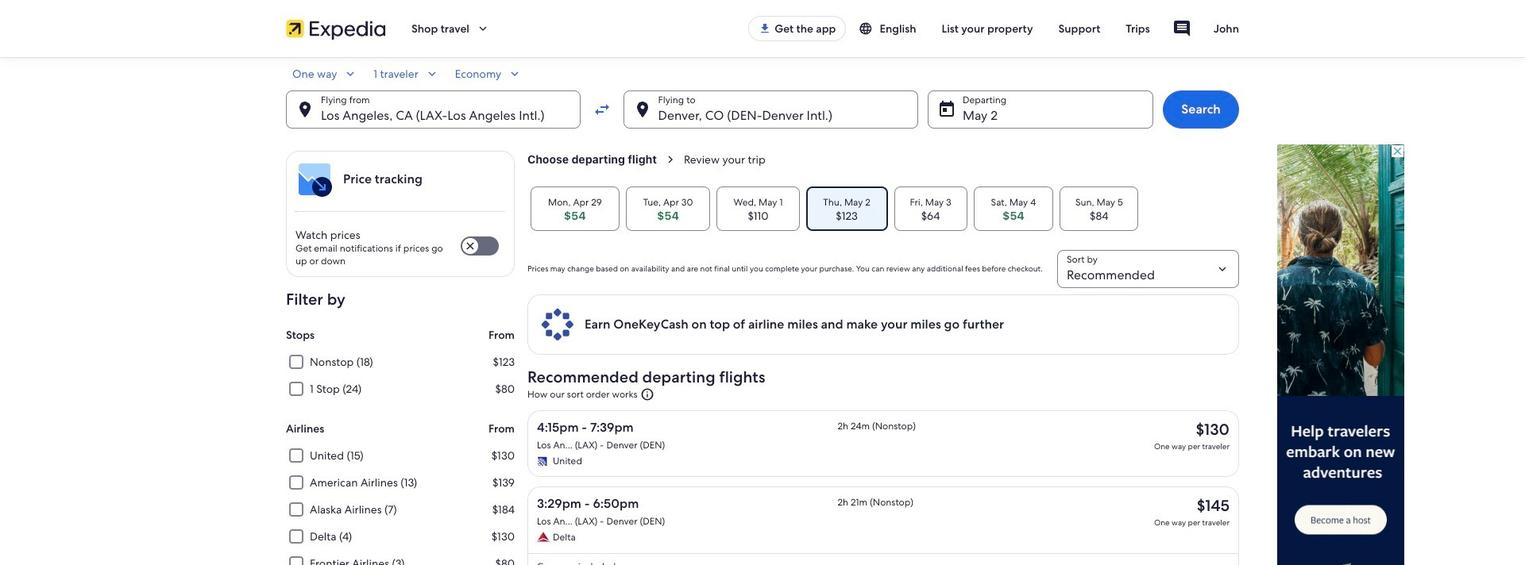 Task type: describe. For each thing, give the bounding box(es) containing it.
one key blue tier image
[[540, 308, 575, 342]]

1 small image from the left
[[425, 67, 439, 81]]

1 horizontal spatial small image
[[859, 21, 880, 36]]

swap origin and destination image
[[593, 100, 612, 119]]

price tracking image
[[296, 161, 334, 199]]

2 small image from the left
[[508, 67, 522, 81]]



Task type: locate. For each thing, give the bounding box(es) containing it.
small image
[[859, 21, 880, 36], [344, 67, 358, 81]]

None search field
[[286, 67, 1240, 129]]

theme default image
[[641, 388, 655, 402]]

1 vertical spatial small image
[[344, 67, 358, 81]]

0 horizontal spatial small image
[[344, 67, 358, 81]]

list
[[528, 365, 1240, 566]]

download the app button image
[[759, 22, 772, 35]]

tab list
[[528, 187, 1240, 231]]

expedia logo image
[[286, 17, 386, 40]]

0 horizontal spatial small image
[[425, 67, 439, 81]]

small image
[[425, 67, 439, 81], [508, 67, 522, 81]]

communication center icon image
[[1173, 19, 1192, 38]]

step 1 of 2. choose departing flight. current page, choose departing flight element
[[528, 153, 684, 167]]

0 vertical spatial small image
[[859, 21, 880, 36]]

1 horizontal spatial small image
[[508, 67, 522, 81]]

trailing image
[[476, 21, 490, 36]]



Task type: vqa. For each thing, say whether or not it's contained in the screenshot.
and inside Include AARP member rates Membership is required and verified at pick-up.
no



